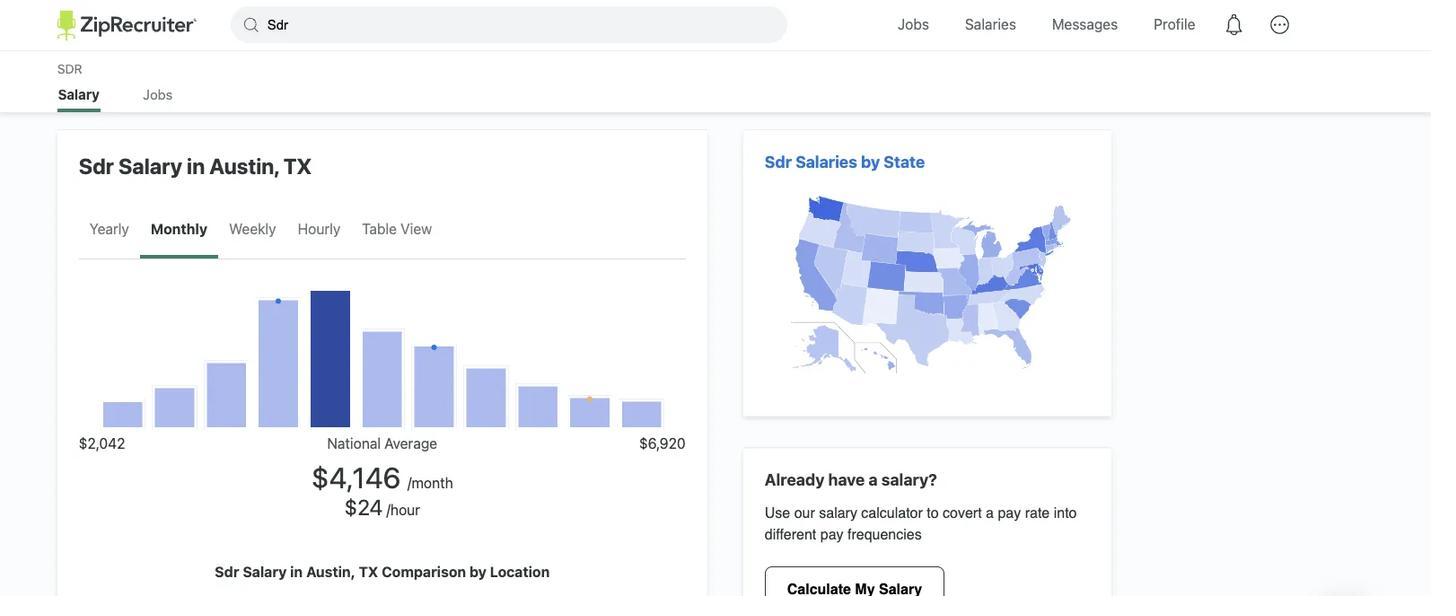 Task type: vqa. For each thing, say whether or not it's contained in the screenshot.
rightmost Titles
no



Task type: locate. For each thing, give the bounding box(es) containing it.
national average
[[327, 435, 438, 452]]

tx for sdr salary in austin, tx comparison by location
[[359, 563, 379, 580]]

pay left rate
[[998, 505, 1022, 521]]

a right "covert"
[[986, 505, 994, 521]]

1 horizontal spatial austin,
[[306, 563, 356, 580]]

austin,
[[210, 153, 279, 178], [306, 563, 356, 580]]

into
[[1054, 505, 1078, 521]]

salaries inside main element
[[966, 16, 1017, 33]]

1 horizontal spatial salary
[[119, 153, 182, 178]]

tx left comparison
[[359, 563, 379, 580]]

sdr
[[57, 61, 82, 76], [765, 152, 792, 171], [79, 153, 114, 178], [215, 563, 239, 580]]

use our salary calculator to covert a pay rate into different pay frequencies
[[765, 505, 1078, 543]]

yearly
[[90, 220, 129, 237]]

jobs left salaries link
[[898, 16, 930, 33]]

table view
[[362, 220, 432, 237]]

sdr for sdr
[[57, 61, 82, 76]]

0 vertical spatial in
[[187, 153, 205, 178]]

/month
[[408, 475, 453, 492]]

salaries link
[[952, 0, 1030, 50]]

salary
[[58, 86, 100, 102], [119, 153, 182, 178], [243, 563, 287, 580]]

Search job title or keyword text field
[[231, 6, 788, 43]]

0 vertical spatial salary
[[58, 86, 100, 102]]

salary
[[819, 505, 858, 521]]

1 horizontal spatial a
[[986, 505, 994, 521]]

calculator
[[862, 505, 923, 521]]

salary for sdr salary in austin, tx comparison by location
[[243, 563, 287, 580]]

by left location
[[470, 563, 487, 580]]

$4,146
[[312, 461, 401, 495]]

jobs
[[898, 16, 930, 33], [143, 86, 173, 102]]

1 vertical spatial austin,
[[306, 563, 356, 580]]

yearly link
[[79, 202, 140, 259]]

1 horizontal spatial pay
[[998, 505, 1022, 521]]

0 vertical spatial salaries
[[966, 16, 1017, 33]]

a right have at right
[[869, 470, 878, 490]]

$2,042
[[79, 435, 125, 452]]

average
[[385, 435, 438, 452]]

monthly link
[[140, 202, 218, 259]]

1 vertical spatial by
[[470, 563, 487, 580]]

hourly
[[298, 220, 341, 237]]

rate
[[1026, 505, 1050, 521]]

menu image
[[1260, 4, 1301, 45]]

tx up the "hourly"
[[284, 153, 312, 178]]

have
[[829, 470, 865, 490]]

0 horizontal spatial a
[[869, 470, 878, 490]]

jobs link up sdr salary in austin, tx
[[136, 86, 179, 112]]

sdr salaries by state image
[[765, 184, 1090, 392]]

table view button
[[351, 202, 443, 259]]

profile
[[1154, 16, 1196, 33]]

sdr salary in austin, tx
[[79, 153, 312, 178]]

0 vertical spatial tx
[[284, 153, 312, 178]]

1 vertical spatial a
[[986, 505, 994, 521]]

salary for sdr salary in austin, tx
[[119, 153, 182, 178]]

comparison
[[382, 563, 466, 580]]

jobs link
[[885, 0, 943, 50], [136, 86, 179, 112]]

weekly
[[229, 220, 276, 237]]

$6,920
[[639, 435, 686, 452]]

1 horizontal spatial jobs link
[[885, 0, 943, 50]]

in
[[187, 153, 205, 178], [290, 563, 303, 580]]

by
[[862, 152, 880, 171], [470, 563, 487, 580]]

use
[[765, 505, 791, 521]]

1 horizontal spatial by
[[862, 152, 880, 171]]

1 horizontal spatial salaries
[[966, 16, 1017, 33]]

jobs down 'ziprecruiter' image
[[143, 86, 173, 102]]

pay
[[998, 505, 1022, 521], [821, 526, 844, 543]]

salaries
[[966, 16, 1017, 33], [796, 152, 858, 171]]

1 vertical spatial jobs
[[143, 86, 173, 102]]

in for sdr salary in austin, tx
[[187, 153, 205, 178]]

a inside use our salary calculator to covert a pay rate into different pay frequencies
[[986, 505, 994, 521]]

already
[[765, 470, 825, 490]]

0 horizontal spatial salaries
[[796, 152, 858, 171]]

a
[[869, 470, 878, 490], [986, 505, 994, 521]]

1 horizontal spatial in
[[290, 563, 303, 580]]

by left state at the right top of the page
[[862, 152, 880, 171]]

0 horizontal spatial salary
[[58, 86, 100, 102]]

salary inside salary link
[[58, 86, 100, 102]]

monthly
[[151, 220, 208, 237]]

1 horizontal spatial jobs
[[898, 16, 930, 33]]

0 vertical spatial austin,
[[210, 153, 279, 178]]

tx
[[284, 153, 312, 178], [359, 563, 379, 580]]

1 vertical spatial salary
[[119, 153, 182, 178]]

frequencies
[[848, 526, 922, 543]]

pay down "salary"
[[821, 526, 844, 543]]

2 vertical spatial salary
[[243, 563, 287, 580]]

tab list
[[79, 202, 351, 259]]

0 horizontal spatial jobs
[[143, 86, 173, 102]]

0 horizontal spatial austin,
[[210, 153, 279, 178]]

0 horizontal spatial tx
[[284, 153, 312, 178]]

view
[[401, 220, 432, 237]]

0 vertical spatial pay
[[998, 505, 1022, 521]]

tab list containing yearly
[[79, 202, 351, 259]]

0 vertical spatial by
[[862, 152, 880, 171]]

austin, for sdr salary in austin, tx comparison by location
[[306, 563, 356, 580]]

austin, up weekly
[[210, 153, 279, 178]]

1 vertical spatial tx
[[359, 563, 379, 580]]

0 vertical spatial jobs
[[898, 16, 930, 33]]

jobs link left salaries link
[[885, 0, 943, 50]]

jobs inside main element
[[898, 16, 930, 33]]

sdr salaries by state
[[765, 152, 926, 171]]

salary link
[[57, 86, 100, 109]]

1 horizontal spatial tx
[[359, 563, 379, 580]]

0 horizontal spatial in
[[187, 153, 205, 178]]

0 horizontal spatial jobs link
[[136, 86, 179, 112]]

location
[[490, 563, 550, 580]]

0 horizontal spatial by
[[470, 563, 487, 580]]

1 vertical spatial pay
[[821, 526, 844, 543]]

austin, down $24
[[306, 563, 356, 580]]

1 vertical spatial jobs link
[[136, 86, 179, 112]]

ziprecruiter image
[[57, 10, 197, 41]]

0 vertical spatial a
[[869, 470, 878, 490]]

2 horizontal spatial salary
[[243, 563, 287, 580]]

1 vertical spatial in
[[290, 563, 303, 580]]



Task type: describe. For each thing, give the bounding box(es) containing it.
notifications image
[[1214, 4, 1255, 45]]

messages link
[[1039, 0, 1132, 50]]

messages
[[1053, 16, 1119, 33]]

sdr for sdr salaries by state
[[765, 152, 792, 171]]

table
[[362, 220, 397, 237]]

already have a salary?
[[765, 470, 938, 490]]

tx for sdr salary in austin, tx
[[284, 153, 312, 178]]

1 vertical spatial salaries
[[796, 152, 858, 171]]

hourly button
[[287, 202, 351, 259]]

sdr salaries by state link
[[765, 152, 1090, 395]]

different
[[765, 526, 817, 543]]

0 horizontal spatial pay
[[821, 526, 844, 543]]

in for sdr salary in austin, tx comparison by location
[[290, 563, 303, 580]]

state
[[884, 152, 926, 171]]

table view link
[[351, 202, 443, 259]]

jobs inside tabs element
[[143, 86, 173, 102]]

monthly button
[[140, 202, 218, 259]]

salary?
[[882, 470, 938, 490]]

austin, for sdr salary in austin, tx
[[210, 153, 279, 178]]

yearly button
[[79, 202, 140, 259]]

profile link
[[1141, 0, 1209, 50]]

sdr for sdr salary in austin, tx
[[79, 153, 114, 178]]

national
[[327, 435, 381, 452]]

$2,042 $4,146 /month
[[79, 435, 453, 495]]

our
[[795, 505, 815, 521]]

sdr for sdr salary in austin, tx comparison by location
[[215, 563, 239, 580]]

tabs element
[[57, 86, 1375, 112]]

$24 /hour
[[345, 495, 420, 520]]

weekly button
[[218, 202, 287, 259]]

$24
[[345, 495, 383, 520]]

0 vertical spatial jobs link
[[885, 0, 943, 50]]

covert
[[943, 505, 982, 521]]

hourly link
[[287, 202, 351, 259]]

weekly link
[[218, 202, 287, 259]]

/hour
[[387, 502, 420, 519]]

to
[[927, 505, 939, 521]]

main element
[[57, 0, 1375, 50]]

sdr salary in austin, tx comparison by location
[[215, 563, 550, 580]]



